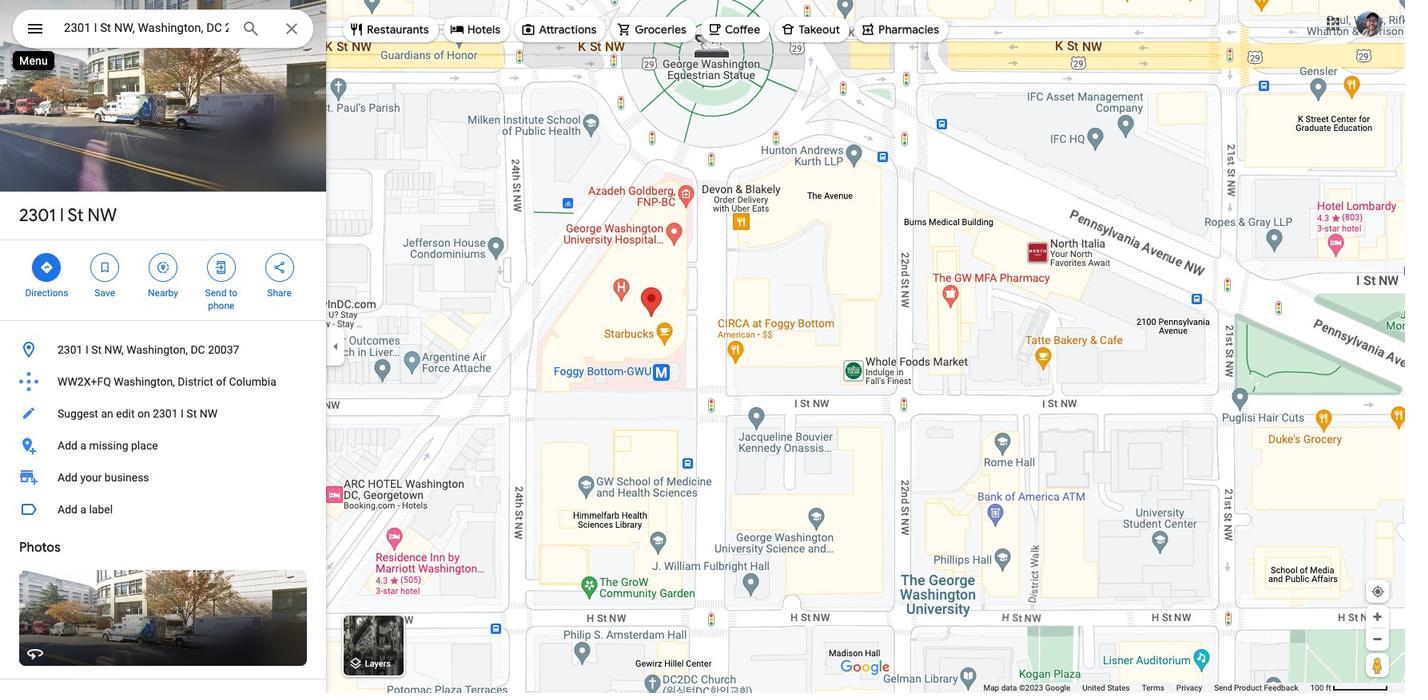 Task type: vqa. For each thing, say whether or not it's contained in the screenshot.


Task type: locate. For each thing, give the bounding box(es) containing it.
edit
[[116, 408, 135, 420]]

google
[[1045, 684, 1071, 693]]

1 vertical spatial 2301
[[58, 344, 83, 357]]

washington, up the "on"
[[114, 376, 175, 389]]

i left the nw, on the left of the page
[[85, 344, 89, 357]]

of
[[216, 376, 226, 389]]

washington,
[[127, 344, 188, 357], [114, 376, 175, 389]]

send
[[205, 288, 227, 299], [1214, 684, 1232, 693]]

1 vertical spatial washington,
[[114, 376, 175, 389]]

1 vertical spatial nw
[[200, 408, 218, 420]]

add inside button
[[58, 504, 77, 516]]

united states button
[[1083, 684, 1130, 694]]

hotels button
[[443, 10, 510, 49]]

restaurants
[[367, 22, 429, 37]]

2 vertical spatial st
[[187, 408, 197, 420]]

0 horizontal spatial send
[[205, 288, 227, 299]]

2 add from the top
[[58, 472, 77, 484]]

1 vertical spatial send
[[1214, 684, 1232, 693]]

terms button
[[1142, 684, 1165, 694]]

a left the 'missing'
[[80, 440, 86, 452]]

nw inside button
[[200, 408, 218, 420]]

3 add from the top
[[58, 504, 77, 516]]

add down suggest
[[58, 440, 77, 452]]

actions for 2301 i st nw region
[[0, 241, 326, 321]]

2 horizontal spatial i
[[181, 408, 184, 420]]

add
[[58, 440, 77, 452], [58, 472, 77, 484], [58, 504, 77, 516]]

1 horizontal spatial nw
[[200, 408, 218, 420]]

feedback
[[1264, 684, 1299, 693]]

business
[[105, 472, 149, 484]]

privacy button
[[1177, 684, 1202, 694]]

i for nw,
[[85, 344, 89, 357]]

your
[[80, 472, 102, 484]]

add a missing place
[[58, 440, 158, 452]]

washington, up ww2x+fq washington, district of columbia button
[[127, 344, 188, 357]]

add left the label
[[58, 504, 77, 516]]

a left the label
[[80, 504, 86, 516]]

1 horizontal spatial i
[[85, 344, 89, 357]]

0 horizontal spatial 2301
[[19, 205, 56, 227]]

i up directions
[[60, 205, 64, 227]]

footer containing map data ©2023 google
[[984, 684, 1311, 694]]

2301 up the 
[[19, 205, 56, 227]]

a inside button
[[80, 504, 86, 516]]

0 vertical spatial i
[[60, 205, 64, 227]]

photos
[[19, 540, 61, 556]]

1 horizontal spatial send
[[1214, 684, 1232, 693]]

1 a from the top
[[80, 440, 86, 452]]

send to phone
[[205, 288, 237, 312]]

on
[[137, 408, 150, 420]]

0 horizontal spatial st
[[68, 205, 84, 227]]

suggest an edit on 2301 i st nw
[[58, 408, 218, 420]]

0 vertical spatial st
[[68, 205, 84, 227]]

0 vertical spatial send
[[205, 288, 227, 299]]

1 horizontal spatial 2301
[[58, 344, 83, 357]]

i
[[60, 205, 64, 227], [85, 344, 89, 357], [181, 408, 184, 420]]

send up phone at the left of page
[[205, 288, 227, 299]]

send product feedback
[[1214, 684, 1299, 693]]


[[214, 259, 228, 277]]

a inside 'button'
[[80, 440, 86, 452]]

zoom in image
[[1372, 612, 1384, 624]]


[[39, 259, 54, 277]]

0 vertical spatial washington,
[[127, 344, 188, 357]]

st for nw
[[68, 205, 84, 227]]

district
[[178, 376, 213, 389]]

0 horizontal spatial i
[[60, 205, 64, 227]]

send inside send product feedback button
[[1214, 684, 1232, 693]]

st
[[68, 205, 84, 227], [91, 344, 102, 357], [187, 408, 197, 420]]

2 a from the top
[[80, 504, 86, 516]]

send left product
[[1214, 684, 1232, 693]]

1 vertical spatial add
[[58, 472, 77, 484]]

a for label
[[80, 504, 86, 516]]

send inside send to phone
[[205, 288, 227, 299]]

add your business link
[[0, 462, 326, 494]]

0 vertical spatial add
[[58, 440, 77, 452]]

place
[[131, 440, 158, 452]]

add left your
[[58, 472, 77, 484]]

0 vertical spatial nw
[[88, 205, 117, 227]]

footer
[[984, 684, 1311, 694]]

1 vertical spatial i
[[85, 344, 89, 357]]

send for send product feedback
[[1214, 684, 1232, 693]]

1 add from the top
[[58, 440, 77, 452]]

2 vertical spatial 2301
[[153, 408, 178, 420]]

nw up 
[[88, 205, 117, 227]]

map data ©2023 google
[[984, 684, 1071, 693]]

hotels
[[467, 22, 501, 37]]

dc
[[191, 344, 205, 357]]

suggest
[[58, 408, 98, 420]]

states
[[1107, 684, 1130, 693]]

add for add a missing place
[[58, 440, 77, 452]]

to
[[229, 288, 237, 299]]

pharmacies
[[879, 22, 939, 37]]

share
[[267, 288, 292, 299]]

zoom out image
[[1372, 634, 1384, 646]]

2 vertical spatial i
[[181, 408, 184, 420]]

0 vertical spatial 2301
[[19, 205, 56, 227]]

2301 i st nw main content
[[0, 0, 326, 694]]

suggest an edit on 2301 i st nw button
[[0, 398, 326, 430]]

0 vertical spatial a
[[80, 440, 86, 452]]

1 horizontal spatial st
[[91, 344, 102, 357]]

attractions button
[[515, 10, 606, 49]]

a
[[80, 440, 86, 452], [80, 504, 86, 516]]

2301 i st nw, washington, dc 20037
[[58, 344, 239, 357]]

show your location image
[[1371, 585, 1385, 600]]

2 vertical spatial add
[[58, 504, 77, 516]]

terms
[[1142, 684, 1165, 693]]

add inside 'button'
[[58, 440, 77, 452]]

data
[[1001, 684, 1017, 693]]

2301 right the "on"
[[153, 408, 178, 420]]

2301 for 2301 i st nw
[[19, 205, 56, 227]]

nw
[[88, 205, 117, 227], [200, 408, 218, 420]]

i down the district
[[181, 408, 184, 420]]

collapse side panel image
[[327, 338, 345, 356]]

None field
[[64, 18, 229, 38]]

add your business
[[58, 472, 149, 484]]

google maps element
[[0, 0, 1405, 694]]

phone
[[208, 301, 235, 312]]

1 vertical spatial st
[[91, 344, 102, 357]]

add for add a label
[[58, 504, 77, 516]]

2301 I St NW, Washington, DC 20037 field
[[13, 10, 313, 48]]

2301 up ww2x+fq
[[58, 344, 83, 357]]

1 vertical spatial a
[[80, 504, 86, 516]]

an
[[101, 408, 113, 420]]

groceries
[[635, 22, 687, 37]]

2301
[[19, 205, 56, 227], [58, 344, 83, 357], [153, 408, 178, 420]]

nw down of in the bottom left of the page
[[200, 408, 218, 420]]

nearby
[[148, 288, 178, 299]]

layers
[[365, 660, 391, 670]]



Task type: describe. For each thing, give the bounding box(es) containing it.
ww2x+fq
[[58, 376, 111, 389]]

i for nw
[[60, 205, 64, 227]]

privacy
[[1177, 684, 1202, 693]]

add a label
[[58, 504, 113, 516]]


[[156, 259, 170, 277]]

send product feedback button
[[1214, 684, 1299, 694]]


[[26, 18, 45, 40]]

map
[[984, 684, 999, 693]]

takeout
[[799, 22, 840, 37]]


[[98, 259, 112, 277]]

none field inside 2301 i st nw, washington, dc 20037 field
[[64, 18, 229, 38]]

ww2x+fq washington, district of columbia button
[[0, 366, 326, 398]]

st for nw,
[[91, 344, 102, 357]]

100 ft
[[1311, 684, 1331, 693]]

ft
[[1326, 684, 1331, 693]]

©2023
[[1019, 684, 1043, 693]]

2301 for 2301 i st nw, washington, dc 20037
[[58, 344, 83, 357]]

restaurants button
[[343, 10, 439, 49]]

takeout button
[[775, 10, 850, 49]]

20037
[[208, 344, 239, 357]]

2301 i st nw, washington, dc 20037 button
[[0, 334, 326, 366]]

100 ft button
[[1311, 684, 1389, 693]]

columbia
[[229, 376, 276, 389]]

missing
[[89, 440, 128, 452]]

 search field
[[13, 10, 313, 51]]

nw,
[[104, 344, 124, 357]]

2 horizontal spatial st
[[187, 408, 197, 420]]

coffee button
[[701, 10, 770, 49]]

save
[[95, 288, 115, 299]]

ww2x+fq washington, district of columbia
[[58, 376, 276, 389]]

groceries button
[[611, 10, 696, 49]]

product
[[1234, 684, 1262, 693]]

send for send to phone
[[205, 288, 227, 299]]

0 horizontal spatial nw
[[88, 205, 117, 227]]

united states
[[1083, 684, 1130, 693]]

coffee
[[725, 22, 760, 37]]

footer inside google maps element
[[984, 684, 1311, 694]]

a for missing
[[80, 440, 86, 452]]

label
[[89, 504, 113, 516]]

 button
[[13, 10, 58, 51]]

pharmacies button
[[855, 10, 949, 49]]

add for add your business
[[58, 472, 77, 484]]

add a label button
[[0, 494, 326, 526]]

united
[[1083, 684, 1106, 693]]

2 horizontal spatial 2301
[[153, 408, 178, 420]]

2301 i st nw
[[19, 205, 117, 227]]

add a missing place button
[[0, 430, 326, 462]]

directions
[[25, 288, 68, 299]]

100
[[1311, 684, 1324, 693]]


[[272, 259, 287, 277]]

show street view coverage image
[[1366, 654, 1389, 678]]

attractions
[[539, 22, 597, 37]]

google account: cj baylor  
(christian.baylor@adept.ai) image
[[1357, 11, 1382, 36]]



